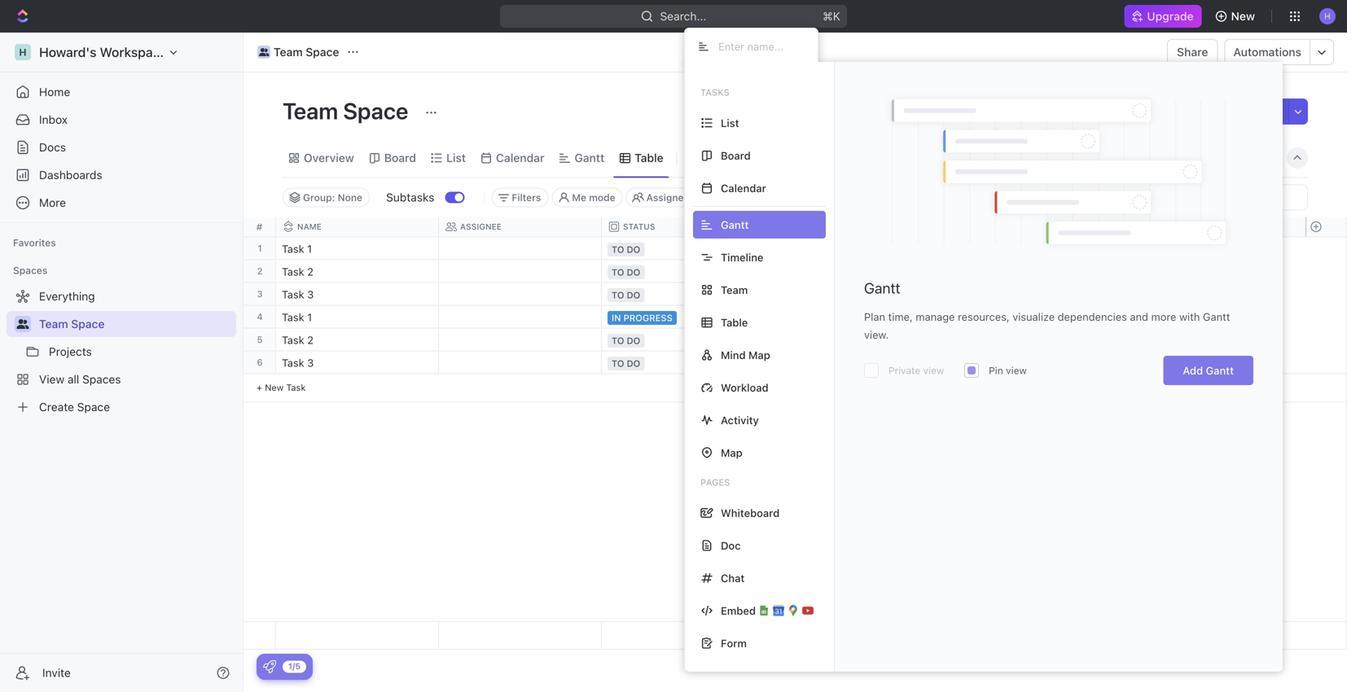 Task type: locate. For each thing, give the bounding box(es) containing it.
2 do from the top
[[627, 267, 641, 278]]

hide button
[[1135, 147, 1184, 169]]

task 3 down task 2
[[282, 357, 314, 369]]

set priority image up manage
[[925, 238, 950, 263]]

0 vertical spatial set priority element
[[925, 238, 950, 263]]

2 set priority element from the top
[[925, 307, 950, 331]]

3 up 4
[[257, 289, 263, 299]]

2 view from the left
[[1006, 365, 1027, 376]]

team
[[274, 45, 303, 59], [283, 97, 338, 124], [721, 284, 748, 296], [39, 317, 68, 331]]

5 to do cell from the top
[[602, 352, 765, 374]]

0 vertical spatial calendar
[[496, 151, 545, 165]]

press space to select this row. row containing ‎task 1
[[276, 237, 1091, 263]]

press space to select this row. row containing 3
[[244, 283, 276, 306]]

1 horizontal spatial new
[[1231, 9, 1255, 23]]

1 vertical spatial new
[[265, 382, 284, 393]]

plan
[[864, 311, 886, 323]]

2 vertical spatial space
[[71, 317, 105, 331]]

0 vertical spatial new
[[1231, 9, 1255, 23]]

1
[[307, 243, 312, 255], [258, 243, 262, 254], [307, 311, 312, 323]]

dashboards link
[[7, 162, 236, 188]]

team space right user group image
[[274, 45, 339, 59]]

2 ‎task from the top
[[282, 266, 304, 278]]

table
[[635, 151, 664, 165], [721, 316, 748, 329]]

0 horizontal spatial list
[[446, 151, 466, 165]]

1 vertical spatial task 3
[[282, 357, 314, 369]]

team space tree
[[7, 283, 236, 420]]

upgrade link
[[1124, 5, 1202, 28]]

new inside new button
[[1231, 9, 1255, 23]]

hide
[[1155, 151, 1179, 165], [813, 192, 835, 203]]

2 left ‎task 2
[[257, 266, 263, 277]]

share
[[1177, 45, 1208, 59]]

team space link
[[253, 42, 343, 62], [39, 311, 233, 337]]

4 to from the top
[[612, 336, 624, 346]]

2 vertical spatial set priority image
[[925, 352, 950, 377]]

calendar
[[496, 151, 545, 165], [721, 182, 766, 194]]

cell
[[439, 237, 602, 259], [765, 237, 928, 259], [439, 260, 602, 282], [765, 260, 928, 282], [928, 260, 1091, 282], [439, 283, 602, 305], [765, 283, 928, 305], [928, 283, 1091, 305], [439, 306, 602, 328], [765, 306, 928, 328], [439, 329, 602, 351], [765, 329, 928, 351], [928, 329, 1091, 351], [439, 352, 602, 374], [765, 352, 928, 374], [928, 622, 1091, 649]]

2 inside 1 2 3 4 5 6
[[257, 266, 263, 277]]

view
[[923, 365, 944, 376], [1006, 365, 1027, 376]]

set priority image right private
[[925, 352, 950, 377]]

list down tasks
[[721, 117, 739, 129]]

task 3 down ‎task 2
[[282, 288, 314, 301]]

2 down task 1
[[307, 334, 314, 346]]

gantt link
[[571, 147, 605, 169]]

0 vertical spatial set priority image
[[925, 238, 950, 263]]

team up overview link
[[283, 97, 338, 124]]

4 do from the top
[[627, 336, 641, 346]]

0 horizontal spatial board
[[384, 151, 416, 165]]

board
[[721, 149, 751, 162], [384, 151, 416, 165]]

2 for 1
[[257, 266, 263, 277]]

team space right user group icon
[[39, 317, 105, 331]]

space right user group image
[[306, 45, 339, 59]]

view right private
[[923, 365, 944, 376]]

set priority element right private
[[925, 352, 950, 377]]

customize
[[1209, 151, 1266, 165]]

add gantt
[[1183, 365, 1234, 377]]

do
[[627, 244, 641, 255], [627, 267, 641, 278], [627, 290, 641, 301], [627, 336, 641, 346], [627, 358, 641, 369]]

0 vertical spatial list
[[721, 117, 739, 129]]

team down timeline
[[721, 284, 748, 296]]

0 vertical spatial map
[[749, 349, 770, 361]]

1 vertical spatial team space
[[283, 97, 413, 124]]

to do cell
[[602, 237, 765, 259], [602, 260, 765, 282], [602, 283, 765, 305], [602, 329, 765, 351], [602, 352, 765, 374]]

team space link inside tree
[[39, 311, 233, 337]]

space up board 'link'
[[343, 97, 408, 124]]

Search tasks... text field
[[1145, 185, 1308, 210]]

team right user group icon
[[39, 317, 68, 331]]

new inside grid
[[265, 382, 284, 393]]

space
[[306, 45, 339, 59], [343, 97, 408, 124], [71, 317, 105, 331]]

new up automations
[[1231, 9, 1255, 23]]

‎task 2
[[282, 266, 314, 278]]

onboarding checklist button image
[[263, 661, 276, 674]]

1 down #
[[258, 243, 262, 254]]

0 horizontal spatial view
[[923, 365, 944, 376]]

time,
[[888, 311, 913, 323]]

2
[[307, 266, 314, 278], [257, 266, 263, 277], [307, 334, 314, 346]]

1 set priority element from the top
[[925, 238, 950, 263]]

1 vertical spatial add
[[1183, 365, 1203, 377]]

set priority image for task 3
[[925, 352, 950, 377]]

press space to select this row. row containing task 2
[[276, 329, 1091, 352]]

1 horizontal spatial map
[[749, 349, 770, 361]]

map
[[749, 349, 770, 361], [721, 447, 743, 459]]

2 set priority image from the top
[[925, 307, 950, 331]]

new down task 2
[[265, 382, 284, 393]]

add for add task
[[1230, 105, 1251, 118]]

3 to do from the top
[[612, 290, 641, 301]]

1 task 3 from the top
[[282, 288, 314, 301]]

calendar down view
[[721, 182, 766, 194]]

2 for task
[[307, 334, 314, 346]]

0 horizontal spatial space
[[71, 317, 105, 331]]

team space up "overview"
[[283, 97, 413, 124]]

1 horizontal spatial space
[[306, 45, 339, 59]]

grid
[[244, 217, 1347, 650]]

subtasks
[[386, 191, 434, 204]]

press space to select this row. row
[[244, 237, 276, 260], [276, 237, 1091, 263], [244, 260, 276, 283], [276, 260, 1091, 283], [244, 283, 276, 306], [276, 283, 1091, 306], [244, 306, 276, 329], [276, 306, 1091, 331], [244, 329, 276, 352], [276, 329, 1091, 352], [244, 352, 276, 374], [276, 352, 1091, 377], [276, 622, 1091, 650]]

task 1
[[282, 311, 312, 323]]

1 horizontal spatial add
[[1230, 105, 1251, 118]]

0 vertical spatial task 3
[[282, 288, 314, 301]]

1 up ‎task 2
[[307, 243, 312, 255]]

1 to do cell from the top
[[602, 237, 765, 259]]

view right pin
[[1006, 365, 1027, 376]]

view for pin view
[[1006, 365, 1027, 376]]

2 task 3 from the top
[[282, 357, 314, 369]]

1 horizontal spatial hide
[[1155, 151, 1179, 165]]

1 ‎task from the top
[[282, 243, 304, 255]]

add task button
[[1220, 99, 1289, 125]]

task
[[1254, 105, 1279, 118], [282, 288, 304, 301], [282, 311, 304, 323], [282, 334, 304, 346], [282, 357, 304, 369], [286, 382, 306, 393]]

0 vertical spatial hide
[[1155, 151, 1179, 165]]

set priority element for task 1
[[925, 307, 950, 331]]

0 horizontal spatial hide
[[813, 192, 835, 203]]

press space to select this row. row containing 2
[[244, 260, 276, 283]]

1 set priority image from the top
[[925, 238, 950, 263]]

0 vertical spatial add
[[1230, 105, 1251, 118]]

press space to select this row. row containing task 1
[[276, 306, 1091, 331]]

space right user group icon
[[71, 317, 105, 331]]

1 to do from the top
[[612, 244, 641, 255]]

team space inside tree
[[39, 317, 105, 331]]

table up mind
[[721, 316, 748, 329]]

search...
[[660, 9, 707, 23]]

1 view from the left
[[923, 365, 944, 376]]

new
[[1231, 9, 1255, 23], [265, 382, 284, 393]]

view for private view
[[923, 365, 944, 376]]

visualize
[[1013, 311, 1055, 323]]

1 vertical spatial map
[[721, 447, 743, 459]]

1 vertical spatial set priority element
[[925, 307, 950, 331]]

5 to from the top
[[612, 358, 624, 369]]

1 vertical spatial team space link
[[39, 311, 233, 337]]

task 3
[[282, 288, 314, 301], [282, 357, 314, 369]]

0 horizontal spatial team space link
[[39, 311, 233, 337]]

plan time, manage resources, visualize dependencies and more with gantt view.
[[864, 311, 1230, 341]]

1 vertical spatial space
[[343, 97, 408, 124]]

1 horizontal spatial team space link
[[253, 42, 343, 62]]

user group image
[[259, 48, 269, 56]]

add down with in the top right of the page
[[1183, 365, 1203, 377]]

row group
[[244, 237, 276, 403], [276, 237, 1091, 403], [1306, 237, 1347, 403], [1306, 622, 1347, 649]]

board up subtasks
[[384, 151, 416, 165]]

2 vertical spatial team space
[[39, 317, 105, 331]]

2 horizontal spatial space
[[343, 97, 408, 124]]

private view
[[889, 365, 944, 376]]

board up show at right top
[[721, 149, 751, 162]]

to do
[[612, 244, 641, 255], [612, 267, 641, 278], [612, 290, 641, 301], [612, 336, 641, 346], [612, 358, 641, 369]]

0 vertical spatial ‎task
[[282, 243, 304, 255]]

map right mind
[[749, 349, 770, 361]]

1 horizontal spatial table
[[721, 316, 748, 329]]

1 horizontal spatial view
[[1006, 365, 1027, 376]]

gantt inside 'plan time, manage resources, visualize dependencies and more with gantt view.'
[[1203, 311, 1230, 323]]

new for new
[[1231, 9, 1255, 23]]

share button
[[1167, 39, 1218, 65]]

2 to do cell from the top
[[602, 260, 765, 282]]

0 horizontal spatial map
[[721, 447, 743, 459]]

add inside button
[[1230, 105, 1251, 118]]

onboarding checklist button element
[[263, 661, 276, 674]]

form
[[721, 637, 747, 650]]

set priority element
[[925, 238, 950, 263], [925, 307, 950, 331], [925, 352, 950, 377]]

table up assignees button
[[635, 151, 664, 165]]

1 vertical spatial ‎task
[[282, 266, 304, 278]]

automations
[[1234, 45, 1302, 59]]

0 horizontal spatial new
[[265, 382, 284, 393]]

0 vertical spatial team space
[[274, 45, 339, 59]]

set priority element for ‎task 1
[[925, 238, 950, 263]]

team right user group image
[[274, 45, 303, 59]]

home link
[[7, 79, 236, 105]]

manage
[[916, 311, 955, 323]]

‎task down ‎task 1
[[282, 266, 304, 278]]

new for new task
[[265, 382, 284, 393]]

1 for task 1
[[307, 311, 312, 323]]

‎task up ‎task 2
[[282, 243, 304, 255]]

5
[[257, 334, 263, 345]]

invite
[[42, 666, 71, 680]]

press space to select this row. row containing 5
[[244, 329, 276, 352]]

‎task
[[282, 243, 304, 255], [282, 266, 304, 278]]

1 vertical spatial set priority image
[[925, 307, 950, 331]]

inbox link
[[7, 107, 236, 133]]

add up customize
[[1230, 105, 1251, 118]]

0 vertical spatial space
[[306, 45, 339, 59]]

0 horizontal spatial add
[[1183, 365, 1203, 377]]

set priority image
[[925, 238, 950, 263], [925, 307, 950, 331], [925, 352, 950, 377]]

Enter name... field
[[717, 40, 805, 53]]

pin
[[989, 365, 1003, 376]]

team space
[[274, 45, 339, 59], [283, 97, 413, 124], [39, 317, 105, 331]]

press space to select this row. row containing ‎task 2
[[276, 260, 1091, 283]]

4 to do from the top
[[612, 336, 641, 346]]

view button
[[684, 147, 737, 169]]

set priority element up manage
[[925, 238, 950, 263]]

sidebar navigation
[[0, 33, 244, 692]]

3 down task 2
[[307, 357, 314, 369]]

set priority element for task 3
[[925, 352, 950, 377]]

to
[[612, 244, 624, 255], [612, 267, 624, 278], [612, 290, 624, 301], [612, 336, 624, 346], [612, 358, 624, 369]]

chat
[[721, 572, 745, 585]]

0 vertical spatial table
[[635, 151, 664, 165]]

list right board 'link'
[[446, 151, 466, 165]]

pin view
[[989, 365, 1027, 376]]

1 vertical spatial table
[[721, 316, 748, 329]]

set priority element right time,
[[925, 307, 950, 331]]

1 vertical spatial calendar
[[721, 182, 766, 194]]

2 down ‎task 1
[[307, 266, 314, 278]]

grid containing ‎task 1
[[244, 217, 1347, 650]]

3 down ‎task 2
[[307, 288, 314, 301]]

3
[[307, 288, 314, 301], [257, 289, 263, 299], [307, 357, 314, 369]]

1 up task 2
[[307, 311, 312, 323]]

mind
[[721, 349, 746, 361]]

in progress
[[612, 313, 673, 323]]

gantt
[[575, 151, 605, 165], [864, 279, 901, 297], [1203, 311, 1230, 323], [1206, 365, 1234, 377]]

in progress cell
[[602, 306, 765, 328]]

hide right 'search'
[[1155, 151, 1179, 165]]

tasks
[[701, 87, 730, 98]]

1 horizontal spatial board
[[721, 149, 751, 162]]

customize button
[[1188, 147, 1271, 169]]

hide right closed
[[813, 192, 835, 203]]

in
[[612, 313, 621, 323]]

‎task 1
[[282, 243, 312, 255]]

docs
[[39, 141, 66, 154]]

1 vertical spatial hide
[[813, 192, 835, 203]]

mind map
[[721, 349, 770, 361]]

calendar right list link
[[496, 151, 545, 165]]

map down the activity
[[721, 447, 743, 459]]

3 set priority element from the top
[[925, 352, 950, 377]]

assignees
[[647, 192, 695, 203]]

4 to do cell from the top
[[602, 329, 765, 351]]

row
[[276, 217, 1091, 237]]

2 vertical spatial set priority element
[[925, 352, 950, 377]]

view.
[[864, 329, 889, 341]]

3 set priority image from the top
[[925, 352, 950, 377]]

set priority image right time,
[[925, 307, 950, 331]]



Task type: vqa. For each thing, say whether or not it's contained in the screenshot.
Project
no



Task type: describe. For each thing, give the bounding box(es) containing it.
3 to do cell from the top
[[602, 283, 765, 305]]

1 to from the top
[[612, 244, 624, 255]]

2 to do from the top
[[612, 267, 641, 278]]

⌘k
[[823, 9, 841, 23]]

assignees button
[[626, 188, 702, 207]]

doc
[[721, 540, 741, 552]]

1 horizontal spatial list
[[721, 117, 739, 129]]

6
[[257, 357, 263, 368]]

list link
[[443, 147, 466, 169]]

overview link
[[301, 147, 354, 169]]

overview
[[304, 151, 354, 165]]

show closed
[[726, 192, 785, 203]]

row group containing 1 2 3 4 5 6
[[244, 237, 276, 403]]

set priority image for ‎task 1
[[925, 238, 950, 263]]

whiteboard
[[721, 507, 780, 519]]

progress
[[624, 313, 673, 323]]

4
[[257, 312, 263, 322]]

3 for 3rd to do cell
[[307, 288, 314, 301]]

search
[[1089, 151, 1127, 165]]

1/5
[[288, 662, 301, 671]]

view button
[[684, 139, 737, 177]]

space inside tree
[[71, 317, 105, 331]]

view
[[705, 151, 731, 165]]

pages
[[701, 477, 730, 488]]

hide inside button
[[813, 192, 835, 203]]

1 for ‎task 1
[[307, 243, 312, 255]]

search button
[[1068, 147, 1132, 169]]

hide inside dropdown button
[[1155, 151, 1179, 165]]

closed
[[754, 192, 785, 203]]

‎task for ‎task 2
[[282, 266, 304, 278]]

1 do from the top
[[627, 244, 641, 255]]

embed
[[721, 605, 756, 617]]

dependencies
[[1058, 311, 1127, 323]]

0 horizontal spatial table
[[635, 151, 664, 165]]

1 2 3 4 5 6
[[257, 243, 263, 368]]

0 vertical spatial team space link
[[253, 42, 343, 62]]

task 3 for 1st to do cell from the bottom of the grid containing ‎task 1
[[282, 357, 314, 369]]

subtasks button
[[380, 185, 445, 211]]

press space to select this row. row containing 6
[[244, 352, 276, 374]]

calendar link
[[493, 147, 545, 169]]

task 2
[[282, 334, 314, 346]]

1 vertical spatial list
[[446, 151, 466, 165]]

press space to select this row. row containing 1
[[244, 237, 276, 260]]

2 for ‎task
[[307, 266, 314, 278]]

5 do from the top
[[627, 358, 641, 369]]

resources,
[[958, 311, 1010, 323]]

5 to do from the top
[[612, 358, 641, 369]]

0 horizontal spatial calendar
[[496, 151, 545, 165]]

activity
[[721, 414, 759, 426]]

home
[[39, 85, 70, 99]]

show
[[726, 192, 752, 203]]

set priority image for task 1
[[925, 307, 950, 331]]

dashboards
[[39, 168, 102, 182]]

3 inside 1 2 3 4 5 6
[[257, 289, 263, 299]]

favorites button
[[7, 233, 63, 253]]

and
[[1130, 311, 1149, 323]]

add task
[[1230, 105, 1279, 118]]

timeline
[[721, 251, 764, 264]]

board inside 'link'
[[384, 151, 416, 165]]

automations button
[[1226, 40, 1310, 64]]

with
[[1180, 311, 1200, 323]]

docs link
[[7, 134, 236, 160]]

new button
[[1209, 3, 1265, 29]]

add for add gantt
[[1183, 365, 1203, 377]]

3 to from the top
[[612, 290, 624, 301]]

1 horizontal spatial calendar
[[721, 182, 766, 194]]

#
[[256, 221, 263, 233]]

more
[[1152, 311, 1177, 323]]

row group containing ‎task 1
[[276, 237, 1091, 403]]

board link
[[381, 147, 416, 169]]

1 inside 1 2 3 4 5 6
[[258, 243, 262, 254]]

3 for 1st to do cell from the bottom of the grid containing ‎task 1
[[307, 357, 314, 369]]

task 3 for 3rd to do cell
[[282, 288, 314, 301]]

hide button
[[807, 188, 841, 207]]

task inside button
[[1254, 105, 1279, 118]]

show closed button
[[705, 188, 793, 207]]

2 to from the top
[[612, 267, 624, 278]]

row inside grid
[[276, 217, 1091, 237]]

press space to select this row. row containing 4
[[244, 306, 276, 329]]

user group image
[[17, 319, 29, 329]]

‎task for ‎task 1
[[282, 243, 304, 255]]

team inside tree
[[39, 317, 68, 331]]

3 do from the top
[[627, 290, 641, 301]]

spaces
[[13, 265, 48, 276]]

favorites
[[13, 237, 56, 248]]

inbox
[[39, 113, 68, 126]]

upgrade
[[1147, 9, 1194, 23]]

table link
[[632, 147, 664, 169]]

private
[[889, 365, 921, 376]]

workload
[[721, 382, 769, 394]]

new task
[[265, 382, 306, 393]]



